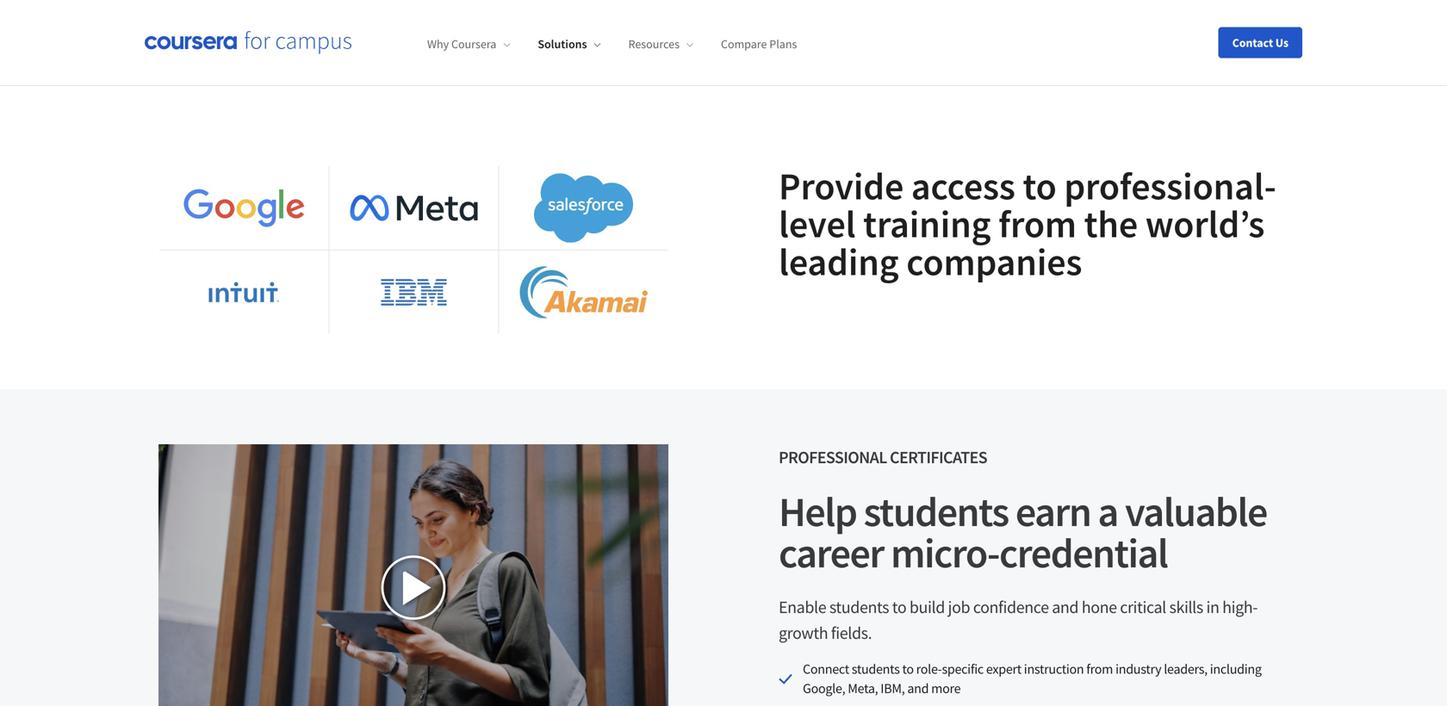 Task type: describe. For each thing, give the bounding box(es) containing it.
job
[[948, 597, 970, 618]]

help students earn a valuable career micro-credential
[[779, 486, 1267, 579]]

valuable
[[1125, 486, 1267, 538]]

solutions link
[[538, 36, 601, 52]]

resources
[[628, 36, 680, 52]]

training
[[863, 200, 991, 248]]

specific
[[942, 661, 984, 678]]

[ for 1
[[506, 27, 510, 43]]

micro-
[[891, 527, 999, 579]]

enable students to build job confidence and hone critical skills in high- growth fields.
[[779, 597, 1258, 644]]

to for build
[[892, 597, 906, 618]]

hone
[[1082, 597, 1117, 618]]

[ 3 ]
[[1260, 27, 1275, 43]]

connect
[[803, 661, 849, 678]]

resources link
[[628, 36, 693, 52]]

high-
[[1222, 597, 1258, 618]]

google image
[[180, 187, 308, 229]]

from inside "connect students to role-specific expert instruction from industry leaders, including google, meta, ibm, and more"
[[1086, 661, 1113, 678]]

3
[[1264, 27, 1271, 43]]

companies
[[906, 238, 1082, 286]]

a
[[1098, 486, 1118, 538]]

akamai image
[[520, 266, 648, 318]]

contact us
[[1232, 35, 1289, 50]]

fields.
[[831, 622, 872, 644]]

provide access to professional- level training from the world's leading companies
[[779, 162, 1276, 286]]

salesforce logo image
[[534, 173, 634, 243]]

compare plans
[[721, 36, 797, 52]]

google,
[[803, 680, 845, 697]]

more
[[931, 680, 961, 697]]

professional certificates
[[779, 447, 987, 468]]

coursera for campus image
[[145, 31, 351, 55]]

meta,
[[848, 680, 878, 697]]

coursera
[[451, 36, 496, 52]]

why coursera
[[427, 36, 496, 52]]

career
[[779, 527, 884, 579]]

leaders,
[[1164, 661, 1208, 678]]

professional-
[[1064, 162, 1276, 210]]

role-
[[916, 661, 942, 678]]

students for connect
[[852, 661, 900, 678]]

growth
[[779, 622, 828, 644]]

level
[[779, 200, 856, 248]]

leading
[[779, 238, 899, 286]]

access
[[911, 162, 1015, 210]]

critical
[[1120, 597, 1166, 618]]

solutions
[[538, 36, 587, 52]]



Task type: locate. For each thing, give the bounding box(es) containing it.
0 vertical spatial to
[[1023, 162, 1057, 210]]

micro-credentials video thumb image
[[159, 444, 668, 706]]

meta logo image
[[350, 195, 478, 221]]

ibm,
[[881, 680, 905, 697]]

students down certificates
[[864, 486, 1008, 538]]

compare plans link
[[721, 36, 797, 52]]

compare
[[721, 36, 767, 52]]

intuit logo image
[[208, 282, 279, 303]]

ibm leader logo image
[[379, 258, 449, 327]]

to right access
[[1023, 162, 1057, 210]]

to inside the provide access to professional- level training from the world's leading companies
[[1023, 162, 1057, 210]]

and down "role-"
[[907, 680, 929, 697]]

1 vertical spatial to
[[892, 597, 906, 618]]

connect students to role-specific expert instruction from industry leaders, including google, meta, ibm, and more
[[803, 661, 1262, 697]]

certificates
[[890, 447, 987, 468]]

from inside the provide access to professional- level training from the world's leading companies
[[999, 200, 1077, 248]]

build
[[910, 597, 945, 618]]

0 vertical spatial students
[[864, 486, 1008, 538]]

to left build
[[892, 597, 906, 618]]

contact
[[1232, 35, 1273, 50]]

]
[[1271, 27, 1275, 43]]

to inside "connect students to role-specific expert instruction from industry leaders, including google, meta, ibm, and more"
[[902, 661, 914, 678]]

1 vertical spatial from
[[1086, 661, 1113, 678]]

and
[[1052, 597, 1079, 618], [907, 680, 929, 697]]

0 horizontal spatial from
[[999, 200, 1077, 248]]

students for enable
[[829, 597, 889, 618]]

the
[[1084, 200, 1138, 248]]

[ left ]
[[1260, 27, 1264, 43]]

0 horizontal spatial [
[[506, 27, 510, 43]]

and inside "connect students to role-specific expert instruction from industry leaders, including google, meta, ibm, and more"
[[907, 680, 929, 697]]

2 [ from the left
[[1260, 27, 1264, 43]]

students
[[864, 486, 1008, 538], [829, 597, 889, 618], [852, 661, 900, 678]]

students inside help students earn a valuable career micro-credential
[[864, 486, 1008, 538]]

to inside enable students to build job confidence and hone critical skills in high- growth fields.
[[892, 597, 906, 618]]

confidence
[[973, 597, 1049, 618]]

expert
[[986, 661, 1022, 678]]

[ for 3
[[1260, 27, 1264, 43]]

us
[[1276, 35, 1289, 50]]

enable
[[779, 597, 826, 618]]

1 [ from the left
[[506, 27, 510, 43]]

industry
[[1116, 661, 1161, 678]]

1 vertical spatial students
[[829, 597, 889, 618]]

earn
[[1015, 486, 1091, 538]]

plans
[[769, 36, 797, 52]]

world's
[[1145, 200, 1265, 248]]

including
[[1210, 661, 1262, 678]]

students up fields.
[[829, 597, 889, 618]]

2 vertical spatial to
[[902, 661, 914, 678]]

1 horizontal spatial [
[[1260, 27, 1264, 43]]

professional
[[779, 447, 887, 468]]

credential
[[999, 527, 1168, 579]]

from left industry
[[1086, 661, 1113, 678]]

instruction
[[1024, 661, 1084, 678]]

from left the at the top right of the page
[[999, 200, 1077, 248]]

skills
[[1169, 597, 1203, 618]]

0 vertical spatial from
[[999, 200, 1077, 248]]

contact us button
[[1219, 27, 1302, 58]]

from
[[999, 200, 1077, 248], [1086, 661, 1113, 678]]

students for help
[[864, 486, 1008, 538]]

and left hone
[[1052, 597, 1079, 618]]

to for role-
[[902, 661, 914, 678]]

[ right coursera
[[506, 27, 510, 43]]

[ 1
[[506, 27, 517, 43]]

2 vertical spatial students
[[852, 661, 900, 678]]

0 horizontal spatial and
[[907, 680, 929, 697]]

1 horizontal spatial from
[[1086, 661, 1113, 678]]

help
[[779, 486, 857, 538]]

to for professional-
[[1023, 162, 1057, 210]]

1 vertical spatial and
[[907, 680, 929, 697]]

why coursera link
[[427, 36, 510, 52]]

to
[[1023, 162, 1057, 210], [892, 597, 906, 618], [902, 661, 914, 678]]

why
[[427, 36, 449, 52]]

students inside enable students to build job confidence and hone critical skills in high- growth fields.
[[829, 597, 889, 618]]

0 vertical spatial and
[[1052, 597, 1079, 618]]

students inside "connect students to role-specific expert instruction from industry leaders, including google, meta, ibm, and more"
[[852, 661, 900, 678]]

students up meta,
[[852, 661, 900, 678]]

in
[[1206, 597, 1219, 618]]

and inside enable students to build job confidence and hone critical skills in high- growth fields.
[[1052, 597, 1079, 618]]

provide
[[779, 162, 904, 210]]

1
[[510, 27, 517, 43]]

1 horizontal spatial and
[[1052, 597, 1079, 618]]

to left "role-"
[[902, 661, 914, 678]]

[
[[506, 27, 510, 43], [1260, 27, 1264, 43]]



Task type: vqa. For each thing, say whether or not it's contained in the screenshot.
leftmost [
yes



